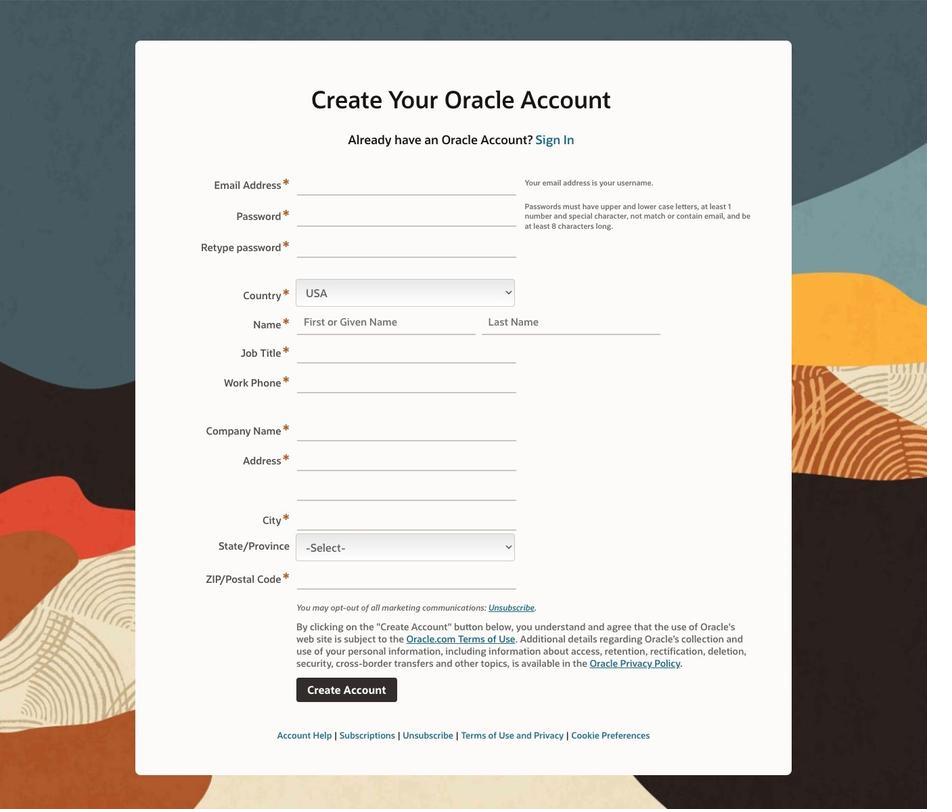 Task type: vqa. For each thing, say whether or not it's contained in the screenshot.
Confirmation icon
no



Task type: locate. For each thing, give the bounding box(es) containing it.
None password field
[[297, 201, 517, 227], [297, 232, 517, 258], [297, 201, 517, 227], [297, 232, 517, 258]]

None text field
[[297, 170, 517, 196], [297, 416, 517, 442], [297, 476, 517, 501], [297, 505, 517, 531], [297, 170, 517, 196], [297, 416, 517, 442], [297, 476, 517, 501], [297, 505, 517, 531]]

Last Name text field
[[482, 310, 661, 335]]

None text field
[[297, 338, 517, 364], [297, 368, 517, 394], [297, 446, 517, 471], [297, 564, 517, 590], [297, 338, 517, 364], [297, 368, 517, 394], [297, 446, 517, 471], [297, 564, 517, 590]]

First or Given Name text field
[[297, 310, 476, 335]]



